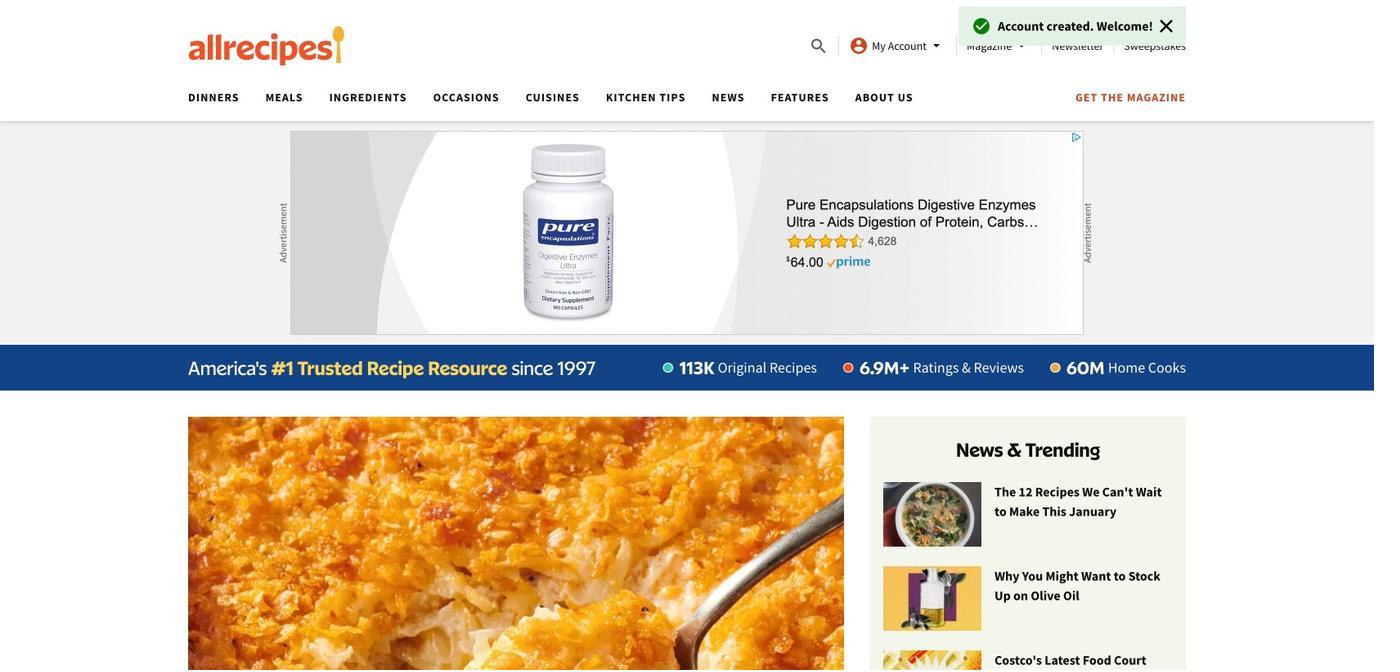 Task type: describe. For each thing, give the bounding box(es) containing it.
advertisement element
[[290, 131, 1084, 335]]

2 caret_down image from the left
[[1012, 36, 1031, 56]]

search image
[[809, 37, 829, 56]]

olive oil shortage image
[[883, 567, 981, 632]]

1 caret_down image from the left
[[927, 36, 946, 56]]



Task type: vqa. For each thing, say whether or not it's contained in the screenshot.
Account Image in the right of the page
yes



Task type: locate. For each thing, give the bounding box(es) containing it.
costco's latest food court addition image
[[883, 651, 981, 671]]

navigation
[[175, 85, 1186, 121]]

banner
[[0, 0, 1374, 121]]

caret_down image left success icon
[[927, 36, 946, 56]]

home image
[[188, 26, 345, 65]]

caret_down image
[[927, 36, 946, 56], [1012, 36, 1031, 56]]

success image
[[972, 16, 991, 36]]

1 horizontal spatial caret_down image
[[1012, 36, 1031, 56]]

caret_down image right success icon
[[1012, 36, 1031, 56]]

overhead view of italian wedding soup with carrots, greens, orzo pasta and meatballs in a white bowl image
[[883, 483, 981, 548]]

close success banner image
[[1160, 20, 1173, 33]]

closeup of a spoon taking a scoop of grandma's hash brown casserole from a pan. image
[[188, 417, 844, 671]]

account image
[[849, 36, 869, 56]]

0 horizontal spatial caret_down image
[[927, 36, 946, 56]]



